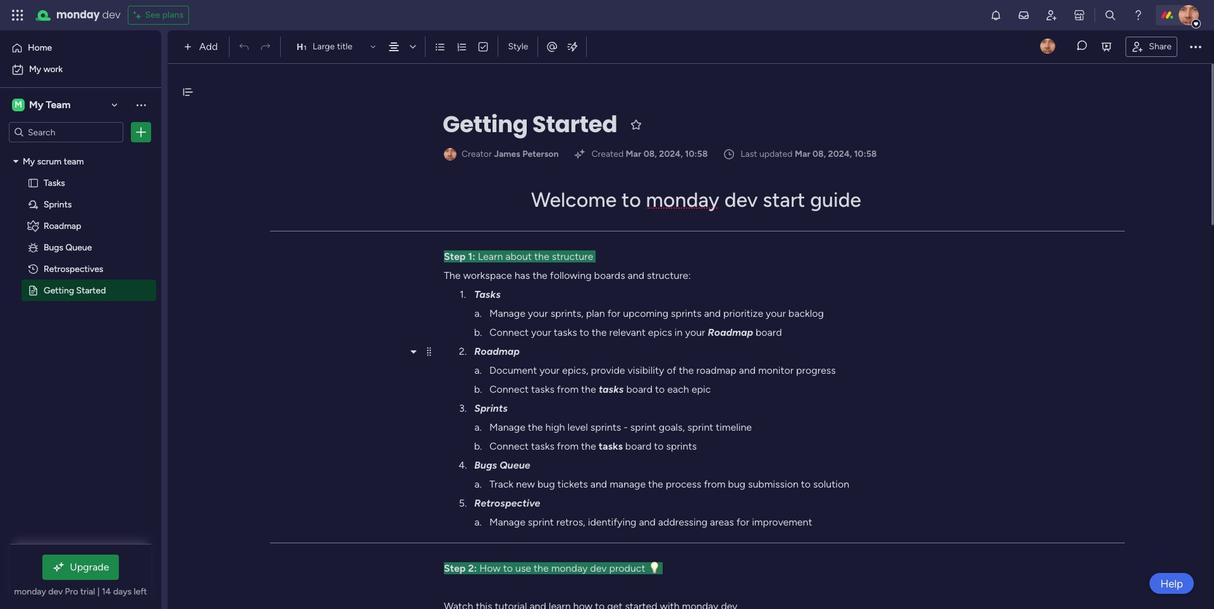 Task type: vqa. For each thing, say whether or not it's contained in the screenshot.
the bottommost Repeating?
no



Task type: locate. For each thing, give the bounding box(es) containing it.
2 mar from the left
[[795, 149, 811, 159]]

plans
[[162, 9, 183, 20]]

2 vertical spatial manage
[[490, 516, 526, 528]]

the left high
[[528, 421, 543, 433]]

how
[[480, 562, 501, 574]]

tasks down my scrum team
[[44, 177, 65, 188]]

manage down retrospective
[[490, 516, 526, 528]]

sprints right "3 ."
[[474, 402, 508, 414]]

started up "created"
[[532, 108, 617, 140]]

0 horizontal spatial 2024,
[[659, 149, 683, 159]]

1 vertical spatial board
[[626, 383, 653, 395]]

2 connect from the top
[[490, 383, 529, 395]]

created mar 08, 2024, 10:58
[[592, 149, 708, 159]]

1 manage from the top
[[490, 307, 526, 319]]

08, right "created"
[[644, 149, 657, 159]]

2024, up welcome to monday dev start guide
[[659, 149, 683, 159]]

bug right new
[[538, 478, 555, 490]]

getting inside field
[[443, 108, 528, 140]]

1 horizontal spatial sprints
[[474, 402, 508, 414]]

team
[[46, 99, 71, 111]]

from
[[557, 383, 579, 395], [557, 440, 579, 452], [704, 478, 726, 490]]

2 b . from the top
[[474, 383, 482, 395]]

1 step from the top
[[444, 250, 466, 262]]

my inside workspace selection element
[[29, 99, 43, 111]]

dev left pro
[[48, 586, 63, 597]]

Search in workspace field
[[27, 125, 106, 139]]

your for connect your tasks to the relevant epics in your roadmap board
[[531, 326, 551, 338]]

tasks down provide
[[599, 383, 624, 395]]

1
[[460, 288, 464, 300]]

1 vertical spatial started
[[76, 285, 106, 295]]

1 vertical spatial getting
[[44, 285, 74, 295]]

connect for connect your tasks to the relevant epics in your roadmap board
[[490, 326, 529, 338]]

manage down has
[[490, 307, 526, 319]]

upgrade
[[70, 561, 109, 573]]

tickets
[[558, 478, 588, 490]]

1 10:58 from the left
[[685, 149, 708, 159]]

queue up new
[[500, 459, 530, 471]]

2 step from the top
[[444, 562, 466, 574]]

a for manage the high level sprints - sprint goals, sprint timeline
[[475, 421, 480, 433]]

started down 'retrospectives'
[[76, 285, 106, 295]]

board activity image
[[1040, 38, 1056, 53]]

1 2024, from the left
[[659, 149, 683, 159]]

0 vertical spatial bugs queue
[[44, 242, 92, 252]]

0 vertical spatial getting
[[443, 108, 528, 140]]

your for manage your sprints, plan for upcoming sprints and prioritize your backlog
[[528, 307, 548, 319]]

1 connect from the top
[[490, 326, 529, 338]]

0 vertical spatial from
[[557, 383, 579, 395]]

Getting Started field
[[440, 108, 621, 141]]

a
[[475, 307, 480, 319], [475, 364, 480, 376], [475, 421, 480, 433], [475, 478, 480, 490], [475, 516, 480, 528]]

queue up 'retrospectives'
[[65, 242, 92, 252]]

in
[[675, 326, 683, 338]]

b .
[[474, 326, 482, 338], [474, 383, 482, 395], [474, 440, 482, 452]]

started inside list box
[[76, 285, 106, 295]]

manage left high
[[490, 421, 526, 433]]

1 vertical spatial bugs
[[474, 459, 497, 471]]

getting
[[443, 108, 528, 140], [44, 285, 74, 295]]

bugs queue
[[44, 242, 92, 252], [474, 459, 530, 471]]

2 horizontal spatial sprint
[[688, 421, 713, 433]]

high
[[546, 421, 565, 433]]

1 vertical spatial getting started
[[44, 285, 106, 295]]

manage
[[610, 478, 646, 490]]

1 horizontal spatial mar
[[795, 149, 811, 159]]

monday down created mar 08, 2024, 10:58
[[646, 188, 720, 212]]

2 b from the top
[[474, 383, 480, 395]]

2 public board image from the top
[[27, 284, 39, 296]]

2 vertical spatial sprints
[[666, 440, 697, 452]]

bugs
[[44, 242, 63, 252], [474, 459, 497, 471]]

sprint left retros,
[[528, 516, 554, 528]]

upgrade button
[[42, 555, 119, 580]]

0 vertical spatial sprints
[[44, 199, 72, 209]]

0 horizontal spatial getting
[[44, 285, 74, 295]]

2024,
[[659, 149, 683, 159], [828, 149, 852, 159]]

mar right updated
[[795, 149, 811, 159]]

1 vertical spatial step
[[444, 562, 466, 574]]

0 vertical spatial connect
[[490, 326, 529, 338]]

4 a from the top
[[475, 478, 480, 490]]

0 vertical spatial public board image
[[27, 176, 39, 188]]

1 horizontal spatial getting started
[[443, 108, 617, 140]]

and left monitor
[[739, 364, 756, 376]]

tasks down workspace
[[474, 288, 501, 300]]

to
[[622, 188, 641, 212], [580, 326, 589, 338], [655, 383, 665, 395], [654, 440, 664, 452], [801, 478, 811, 490], [503, 562, 513, 574]]

for right areas
[[737, 516, 750, 528]]

getting started inside field
[[443, 108, 617, 140]]

1 horizontal spatial getting
[[443, 108, 528, 140]]

1 horizontal spatial 10:58
[[854, 149, 877, 159]]

10:58
[[685, 149, 708, 159], [854, 149, 877, 159]]

the
[[444, 269, 461, 281]]

public board image
[[27, 176, 39, 188], [27, 284, 39, 296]]

style
[[508, 41, 528, 52]]

start
[[763, 188, 805, 212]]

3 manage from the top
[[490, 516, 526, 528]]

step 2: how to use the monday dev product 💡
[[444, 562, 663, 574]]

james peterson image
[[1179, 5, 1199, 25]]

tasks down high
[[531, 440, 555, 452]]

1 horizontal spatial 08,
[[813, 149, 826, 159]]

0 vertical spatial manage
[[490, 307, 526, 319]]

step for step 2: how to use the monday dev product 💡
[[444, 562, 466, 574]]

manage
[[490, 307, 526, 319], [490, 421, 526, 433], [490, 516, 526, 528]]

help image
[[1132, 9, 1145, 22]]

add to favorites image
[[630, 118, 643, 131]]

connect up track
[[490, 440, 529, 452]]

0 vertical spatial bugs
[[44, 242, 63, 252]]

step left 2:
[[444, 562, 466, 574]]

0 horizontal spatial queue
[[65, 242, 92, 252]]

bugs right 4 .
[[474, 459, 497, 471]]

bugs up 'retrospectives'
[[44, 242, 63, 252]]

share button
[[1126, 36, 1178, 57]]

1 b from the top
[[474, 326, 480, 338]]

1 horizontal spatial 2024,
[[828, 149, 852, 159]]

10:58 up welcome to monday dev start guide
[[685, 149, 708, 159]]

2 vertical spatial b .
[[474, 440, 482, 452]]

manage for manage your sprints, plan for upcoming sprints and prioritize your backlog
[[490, 307, 526, 319]]

3 a from the top
[[475, 421, 480, 433]]

bug
[[538, 478, 555, 490], [728, 478, 746, 490]]

1 bug from the left
[[538, 478, 555, 490]]

1 vertical spatial manage
[[490, 421, 526, 433]]

1 public board image from the top
[[27, 176, 39, 188]]

1 a from the top
[[475, 307, 480, 319]]

08, right updated
[[813, 149, 826, 159]]

2 vertical spatial my
[[23, 156, 35, 166]]

solution
[[813, 478, 849, 490]]

public board image for getting started
[[27, 284, 39, 296]]

roadmap up 'retrospectives'
[[44, 220, 81, 231]]

prioritize
[[723, 307, 763, 319]]

3 connect from the top
[[490, 440, 529, 452]]

0 horizontal spatial 08,
[[644, 149, 657, 159]]

a . for manage your sprints, plan for upcoming sprints and prioritize your backlog
[[475, 307, 482, 319]]

.
[[464, 288, 466, 300], [480, 307, 482, 319], [480, 326, 482, 338], [465, 345, 467, 357], [480, 364, 482, 376], [480, 383, 482, 395], [465, 402, 467, 414], [480, 421, 482, 433], [480, 440, 482, 452], [465, 459, 467, 471], [480, 478, 482, 490], [465, 497, 467, 509], [480, 516, 482, 528]]

0 vertical spatial getting started
[[443, 108, 617, 140]]

monday marketplace image
[[1073, 9, 1086, 22]]

my left "work"
[[29, 64, 41, 75]]

bugs queue up 'retrospectives'
[[44, 242, 92, 252]]

track new bug tickets and manage the process from bug submission to solution
[[490, 478, 849, 490]]

1 horizontal spatial started
[[532, 108, 617, 140]]

sprints
[[44, 199, 72, 209], [474, 402, 508, 414]]

0 vertical spatial b .
[[474, 326, 482, 338]]

the
[[534, 250, 549, 262], [533, 269, 548, 281], [592, 326, 607, 338], [679, 364, 694, 376], [581, 383, 596, 395], [528, 421, 543, 433], [581, 440, 596, 452], [648, 478, 663, 490], [534, 562, 549, 574]]

my
[[29, 64, 41, 75], [29, 99, 43, 111], [23, 156, 35, 166]]

1 .
[[460, 288, 466, 300]]

1 vertical spatial sprints
[[474, 402, 508, 414]]

0 vertical spatial board
[[756, 326, 782, 338]]

1 horizontal spatial roadmap
[[474, 345, 520, 357]]

welcome to monday dev start guide
[[531, 188, 861, 212]]

add
[[199, 40, 218, 52]]

. for sprints
[[465, 402, 467, 414]]

tasks down manage the high level sprints - sprint goals, sprint timeline in the bottom of the page
[[599, 440, 623, 452]]

the down level
[[581, 440, 596, 452]]

a .
[[475, 307, 482, 319], [475, 364, 482, 376], [475, 421, 482, 433], [475, 478, 482, 490], [475, 516, 482, 528]]

manage for manage sprint retros, identifying and addressing areas for improvement
[[490, 516, 526, 528]]

-
[[624, 421, 628, 433]]

areas
[[710, 516, 734, 528]]

creator
[[462, 149, 492, 159]]

structure:
[[647, 269, 691, 281]]

notifications image
[[990, 9, 1002, 22]]

0 vertical spatial roadmap
[[44, 220, 81, 231]]

2 vertical spatial connect
[[490, 440, 529, 452]]

connect for connect tasks from the tasks board to each epic
[[490, 383, 529, 395]]

my inside list box
[[23, 156, 35, 166]]

sprints left -
[[591, 421, 621, 433]]

sprints up in
[[671, 307, 702, 319]]

sprints down my scrum team
[[44, 199, 72, 209]]

1 horizontal spatial bugs queue
[[474, 459, 530, 471]]

0 horizontal spatial mar
[[626, 149, 642, 159]]

5 a . from the top
[[475, 516, 482, 528]]

from right process
[[704, 478, 726, 490]]

public board image for tasks
[[27, 176, 39, 188]]

from down level
[[557, 440, 579, 452]]

getting up creator
[[443, 108, 528, 140]]

1 vertical spatial my
[[29, 99, 43, 111]]

sprints down the goals,
[[666, 440, 697, 452]]

tasks inside list box
[[44, 177, 65, 188]]

my right caret down "icon"
[[23, 156, 35, 166]]

tasks down sprints,
[[554, 326, 577, 338]]

1 horizontal spatial bugs
[[474, 459, 497, 471]]

queue
[[65, 242, 92, 252], [500, 459, 530, 471]]

2 vertical spatial roadmap
[[474, 345, 520, 357]]

connect down document
[[490, 383, 529, 395]]

2024, up guide
[[828, 149, 852, 159]]

pro
[[65, 586, 78, 597]]

upcoming
[[623, 307, 669, 319]]

0 horizontal spatial tasks
[[44, 177, 65, 188]]

step for step 1: learn about the structure
[[444, 250, 466, 262]]

. for track new bug tickets and manage the process from bug submission to solution
[[480, 478, 482, 490]]

1 vertical spatial b .
[[474, 383, 482, 395]]

see plans button
[[128, 6, 189, 25]]

0 vertical spatial step
[[444, 250, 466, 262]]

monday left pro
[[14, 586, 46, 597]]

2 a . from the top
[[475, 364, 482, 376]]

monday right use at left
[[551, 562, 588, 574]]

2 vertical spatial b
[[474, 440, 480, 452]]

list box
[[0, 148, 161, 472]]

2 .
[[459, 345, 467, 357]]

board
[[756, 326, 782, 338], [626, 383, 653, 395], [625, 440, 652, 452]]

days
[[113, 586, 132, 597]]

. for document your epics, provide visibility of the roadmap and monitor progress
[[480, 364, 482, 376]]

from down epics,
[[557, 383, 579, 395]]

workspace image
[[12, 98, 25, 112]]

3 b . from the top
[[474, 440, 482, 452]]

options image
[[135, 126, 147, 139]]

mar right "created"
[[626, 149, 642, 159]]

. for bugs queue
[[465, 459, 467, 471]]

4 a . from the top
[[475, 478, 482, 490]]

1 vertical spatial b
[[474, 383, 480, 395]]

0 vertical spatial for
[[608, 307, 621, 319]]

0 horizontal spatial bug
[[538, 478, 555, 490]]

getting started down 'retrospectives'
[[44, 285, 106, 295]]

board down -
[[625, 440, 652, 452]]

relevant
[[609, 326, 646, 338]]

your left sprints,
[[528, 307, 548, 319]]

step
[[444, 250, 466, 262], [444, 562, 466, 574]]

1 vertical spatial queue
[[500, 459, 530, 471]]

mar
[[626, 149, 642, 159], [795, 149, 811, 159]]

0 vertical spatial started
[[532, 108, 617, 140]]

connect up document
[[490, 326, 529, 338]]

board down prioritize
[[756, 326, 782, 338]]

0 horizontal spatial started
[[76, 285, 106, 295]]

workspace options image
[[135, 99, 147, 111]]

sprint right the goals,
[[688, 421, 713, 433]]

0 horizontal spatial bugs queue
[[44, 242, 92, 252]]

1 vertical spatial from
[[557, 440, 579, 452]]

0 vertical spatial b
[[474, 326, 480, 338]]

learn
[[478, 250, 503, 262]]

peterson
[[523, 149, 559, 159]]

1 vertical spatial for
[[737, 516, 750, 528]]

1 a . from the top
[[475, 307, 482, 319]]

b . for connect your tasks to the relevant epics in your roadmap board
[[474, 326, 482, 338]]

0 horizontal spatial getting started
[[44, 285, 106, 295]]

1 horizontal spatial tasks
[[474, 288, 501, 300]]

bulleted list image
[[435, 41, 446, 52]]

option
[[0, 150, 161, 152]]

my inside option
[[29, 64, 41, 75]]

connect tasks from the tasks board to sprints
[[490, 440, 697, 452]]

1 vertical spatial sprints
[[591, 421, 621, 433]]

process
[[666, 478, 702, 490]]

getting started up peterson
[[443, 108, 617, 140]]

2 vertical spatial board
[[625, 440, 652, 452]]

my right workspace icon
[[29, 99, 43, 111]]

0 horizontal spatial roadmap
[[44, 220, 81, 231]]

0 horizontal spatial sprints
[[44, 199, 72, 209]]

my work option
[[8, 59, 154, 80]]

add button
[[179, 37, 225, 57]]

5 a from the top
[[475, 516, 480, 528]]

numbered list image
[[456, 41, 468, 52]]

work
[[43, 64, 63, 75]]

0 vertical spatial my
[[29, 64, 41, 75]]

select product image
[[11, 9, 24, 22]]

0 horizontal spatial 10:58
[[685, 149, 708, 159]]

and
[[628, 269, 644, 281], [704, 307, 721, 319], [739, 364, 756, 376], [591, 478, 607, 490], [639, 516, 656, 528]]

goals,
[[659, 421, 685, 433]]

1 horizontal spatial for
[[737, 516, 750, 528]]

. for manage your sprints, plan for upcoming sprints and prioritize your backlog
[[480, 307, 482, 319]]

1 b . from the top
[[474, 326, 482, 338]]

getting down 'retrospectives'
[[44, 285, 74, 295]]

1 vertical spatial roadmap
[[708, 326, 753, 338]]

dev left start at the right top
[[725, 188, 758, 212]]

monitor
[[758, 364, 794, 376]]

1 horizontal spatial bug
[[728, 478, 746, 490]]

bugs queue up track
[[474, 459, 530, 471]]

b
[[474, 326, 480, 338], [474, 383, 480, 395], [474, 440, 480, 452]]

bug left submission
[[728, 478, 746, 490]]

your down sprints,
[[531, 326, 551, 338]]

large title
[[313, 41, 353, 52]]

style button
[[502, 36, 534, 58]]

home
[[28, 42, 52, 53]]

5 .
[[459, 497, 467, 509]]

10:58 up guide
[[854, 149, 877, 159]]

roadmap up document
[[474, 345, 520, 357]]

sprint right -
[[630, 421, 656, 433]]

b . for connect tasks from the tasks board to each epic
[[474, 383, 482, 395]]

3 a . from the top
[[475, 421, 482, 433]]

to left the solution
[[801, 478, 811, 490]]

and right identifying
[[639, 516, 656, 528]]

step left the 1:
[[444, 250, 466, 262]]

0 vertical spatial tasks
[[44, 177, 65, 188]]

3 b from the top
[[474, 440, 480, 452]]

step 1: learn about the structure
[[444, 250, 596, 262]]

1 vertical spatial connect
[[490, 383, 529, 395]]

2 manage from the top
[[490, 421, 526, 433]]

board down visibility
[[626, 383, 653, 395]]

2 a from the top
[[475, 364, 480, 376]]

for right plan
[[608, 307, 621, 319]]

08,
[[644, 149, 657, 159], [813, 149, 826, 159]]

following
[[550, 269, 592, 281]]

0 vertical spatial queue
[[65, 242, 92, 252]]

roadmap down prioritize
[[708, 326, 753, 338]]

your
[[528, 307, 548, 319], [766, 307, 786, 319], [531, 326, 551, 338], [685, 326, 705, 338], [540, 364, 560, 376]]

plan
[[586, 307, 605, 319]]

started
[[532, 108, 617, 140], [76, 285, 106, 295]]

caret down image
[[13, 157, 18, 165]]

roadmap
[[44, 220, 81, 231], [708, 326, 753, 338], [474, 345, 520, 357]]

and left prioritize
[[704, 307, 721, 319]]

0 horizontal spatial bugs
[[44, 242, 63, 252]]

1 vertical spatial public board image
[[27, 284, 39, 296]]

your left epics,
[[540, 364, 560, 376]]



Task type: describe. For each thing, give the bounding box(es) containing it.
see plans
[[145, 9, 183, 20]]

a for track new bug tickets and manage the process from bug submission to solution
[[475, 478, 480, 490]]

getting inside list box
[[44, 285, 74, 295]]

to left each
[[655, 383, 665, 395]]

5
[[459, 497, 465, 509]]

home option
[[8, 38, 154, 58]]

the right use at left
[[534, 562, 549, 574]]

has
[[515, 269, 530, 281]]

your left backlog
[[766, 307, 786, 319]]

help
[[1161, 577, 1183, 590]]

my work
[[29, 64, 63, 75]]

the workspace has the following boards and structure:
[[444, 269, 691, 281]]

epics
[[648, 326, 672, 338]]

b . for connect tasks from the tasks board to sprints
[[474, 440, 482, 452]]

document
[[490, 364, 537, 376]]

creator james peterson
[[462, 149, 559, 159]]

|
[[97, 586, 100, 597]]

team
[[64, 156, 84, 166]]

getting started inside list box
[[44, 285, 106, 295]]

14
[[102, 586, 111, 597]]

of
[[667, 364, 676, 376]]

1 mar from the left
[[626, 149, 642, 159]]

submission
[[748, 478, 799, 490]]

dev left see
[[102, 8, 120, 22]]

addressing
[[658, 516, 708, 528]]

and right tickets
[[591, 478, 607, 490]]

workspace
[[463, 269, 512, 281]]

0 horizontal spatial sprint
[[528, 516, 554, 528]]

share
[[1149, 41, 1172, 52]]

to down the goals,
[[654, 440, 664, 452]]

dynamic values image
[[566, 40, 579, 53]]

a . for document your epics, provide visibility of the roadmap and monitor progress
[[475, 364, 482, 376]]

my scrum team
[[23, 156, 84, 166]]

a . for manage sprint retros, identifying and addressing areas for improvement
[[475, 516, 482, 528]]

0 horizontal spatial for
[[608, 307, 621, 319]]

the down plan
[[592, 326, 607, 338]]

manage sprint retros, identifying and addressing areas for improvement
[[490, 516, 812, 528]]

the right about in the left top of the page
[[534, 250, 549, 262]]

started inside field
[[532, 108, 617, 140]]

2 2024, from the left
[[828, 149, 852, 159]]

identifying
[[588, 516, 637, 528]]

4 .
[[459, 459, 467, 471]]

a . for manage the high level sprints - sprint goals, sprint timeline
[[475, 421, 482, 433]]

see
[[145, 9, 160, 20]]

0 vertical spatial sprints
[[671, 307, 702, 319]]

your for document your epics, provide visibility of the roadmap and monitor progress
[[540, 364, 560, 376]]

connect for connect tasks from the tasks board to sprints
[[490, 440, 529, 452]]

structure
[[552, 250, 593, 262]]

workspace selection element
[[12, 97, 72, 113]]

product
[[609, 562, 645, 574]]

1 horizontal spatial sprint
[[630, 421, 656, 433]]

sprints,
[[551, 307, 584, 319]]

b for connect tasks from the tasks board to sprints
[[474, 440, 480, 452]]

2 vertical spatial from
[[704, 478, 726, 490]]

. for tasks
[[464, 288, 466, 300]]

left
[[134, 586, 147, 597]]

1:
[[468, 250, 476, 262]]

. for manage sprint retros, identifying and addressing areas for improvement
[[480, 516, 482, 528]]

from for board to sprints
[[557, 440, 579, 452]]

connect your tasks to the relevant epics in your roadmap board
[[490, 326, 782, 338]]

about
[[506, 250, 532, 262]]

my for my team
[[29, 99, 43, 111]]

boards
[[594, 269, 625, 281]]

. for manage the high level sprints - sprint goals, sprint timeline
[[480, 421, 482, 433]]

retros,
[[556, 516, 585, 528]]

epics,
[[562, 364, 589, 376]]

my for my work
[[29, 64, 41, 75]]

and right boards
[[628, 269, 644, 281]]

sprints inside list box
[[44, 199, 72, 209]]

trial
[[80, 586, 95, 597]]

progress
[[796, 364, 836, 376]]

mention image
[[546, 40, 559, 53]]

a for manage your sprints, plan for upcoming sprints and prioritize your backlog
[[475, 307, 480, 319]]

manage the high level sprints - sprint goals, sprint timeline
[[490, 421, 752, 433]]

each
[[667, 383, 689, 395]]

search everything image
[[1104, 9, 1117, 22]]

roadmap
[[696, 364, 737, 376]]

retrospective
[[474, 497, 540, 509]]

2 bug from the left
[[728, 478, 746, 490]]

3 .
[[459, 402, 467, 414]]

updated
[[760, 149, 793, 159]]

welcome
[[531, 188, 617, 212]]

. for roadmap
[[465, 345, 467, 357]]

connect tasks from the tasks board to each epic
[[490, 383, 711, 395]]

to down created mar 08, 2024, 10:58
[[622, 188, 641, 212]]

queue inside list box
[[65, 242, 92, 252]]

the left process
[[648, 478, 663, 490]]

monday dev pro trial | 14 days left
[[14, 586, 147, 597]]

bugs inside list box
[[44, 242, 63, 252]]

1 horizontal spatial queue
[[500, 459, 530, 471]]

retrospectives
[[44, 263, 103, 274]]

the down epics,
[[581, 383, 596, 395]]

update feed image
[[1018, 9, 1030, 22]]

1 vertical spatial bugs queue
[[474, 459, 530, 471]]

v2 ellipsis image
[[1190, 39, 1202, 55]]

2 10:58 from the left
[[854, 149, 877, 159]]

2 08, from the left
[[813, 149, 826, 159]]

level
[[568, 421, 588, 433]]

invite members image
[[1045, 9, 1058, 22]]

title
[[337, 41, 353, 52]]

created
[[592, 149, 624, 159]]

menu image
[[424, 347, 434, 357]]

list box containing my scrum team
[[0, 148, 161, 472]]

provide
[[591, 364, 625, 376]]

checklist image
[[478, 41, 489, 52]]

backlog
[[789, 307, 824, 319]]

use
[[515, 562, 531, 574]]

1 08, from the left
[[644, 149, 657, 159]]

tasks down document
[[531, 383, 555, 395]]

a for manage sprint retros, identifying and addressing areas for improvement
[[475, 516, 480, 528]]

4
[[459, 459, 465, 471]]

the right of
[[679, 364, 694, 376]]

board for board to sprints
[[625, 440, 652, 452]]

document your epics, provide visibility of the roadmap and monitor progress
[[490, 364, 836, 376]]

2 horizontal spatial roadmap
[[708, 326, 753, 338]]

manage your sprints, plan for upcoming sprints and prioritize your backlog
[[490, 307, 824, 319]]

visibility
[[628, 364, 664, 376]]

roadmap inside list box
[[44, 220, 81, 231]]

monday up the home link
[[56, 8, 100, 22]]

b for connect your tasks to the relevant epics in your roadmap board
[[474, 326, 480, 338]]

a . for track new bug tickets and manage the process from bug submission to solution
[[475, 478, 482, 490]]

a for document your epics, provide visibility of the roadmap and monitor progress
[[475, 364, 480, 376]]

1 vertical spatial tasks
[[474, 288, 501, 300]]

new
[[516, 478, 535, 490]]

3
[[459, 402, 465, 414]]

to down plan
[[580, 326, 589, 338]]

monday dev
[[56, 8, 120, 22]]

board for board to each epic
[[626, 383, 653, 395]]

💡
[[648, 562, 661, 574]]

to left use at left
[[503, 562, 513, 574]]

from for board to each epic
[[557, 383, 579, 395]]

my work link
[[8, 59, 154, 80]]

my team
[[29, 99, 71, 111]]

improvement
[[752, 516, 812, 528]]

james
[[494, 149, 520, 159]]

manage for manage the high level sprints - sprint goals, sprint timeline
[[490, 421, 526, 433]]

the right has
[[533, 269, 548, 281]]

my for my scrum team
[[23, 156, 35, 166]]

. for retrospective
[[465, 497, 467, 509]]

dev left product
[[590, 562, 607, 574]]

your right in
[[685, 326, 705, 338]]

bugs queue inside list box
[[44, 242, 92, 252]]

last updated mar 08, 2024, 10:58
[[741, 149, 877, 159]]

timeline
[[716, 421, 752, 433]]

b for connect tasks from the tasks board to each epic
[[474, 383, 480, 395]]

epic
[[692, 383, 711, 395]]



